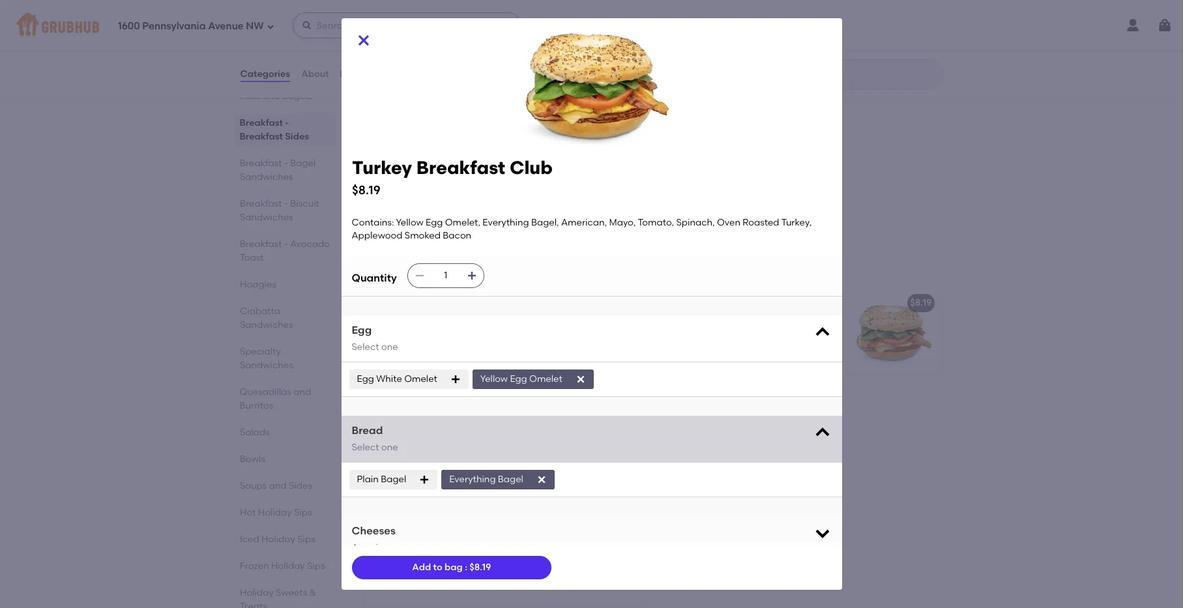 Task type: locate. For each thing, give the bounding box(es) containing it.
1 vertical spatial $8.19
[[910, 297, 932, 309]]

one down bread
[[381, 442, 398, 453]]

sandwiches
[[240, 171, 293, 183], [240, 212, 293, 223], [485, 260, 568, 276], [240, 319, 293, 330], [240, 360, 293, 371], [492, 492, 575, 509]]

applewood
[[352, 230, 403, 241], [436, 329, 487, 340], [696, 356, 747, 367], [438, 422, 489, 433]]

1 vertical spatial oven
[[743, 342, 766, 353]]

plain bagel down bread select one
[[357, 474, 406, 485]]

tomato, inside contains: plain bagel, cheddar, tomato, salsa, applewood smoked bacon
[[371, 422, 408, 433]]

soups and sides
[[240, 480, 312, 492]]

applewood inside contains: american, mayo, spinach, tomato, ham, applewood smoked bacon
[[436, 329, 487, 340]]

chicken up the to on the left of the page
[[416, 549, 452, 560]]

plain up 'reviews'
[[371, 18, 394, 29]]

0 vertical spatial oven
[[717, 217, 740, 228]]

-
[[284, 77, 288, 88], [285, 117, 289, 128], [433, 120, 439, 136], [284, 158, 288, 169], [284, 198, 288, 209], [284, 239, 288, 250], [433, 260, 439, 276], [433, 492, 439, 509]]

american,
[[561, 217, 607, 228], [416, 316, 462, 327], [742, 329, 788, 340]]

- up chicken biscuit sandwich
[[433, 492, 439, 509]]

quantity
[[352, 272, 397, 284]]

sides up breakfast - bagel sandwiches tab
[[285, 131, 309, 142]]

breakfast - breakfast sides tab
[[240, 116, 331, 143]]

holiday inside holiday sweets & treats
[[240, 587, 273, 598]]

2 select from the top
[[352, 442, 379, 453]]

- down bagels on the top left
[[285, 117, 289, 128]]

add
[[412, 562, 431, 573]]

0 vertical spatial mayo,
[[609, 217, 636, 228]]

0 vertical spatial plain
[[371, 18, 394, 29]]

contains:
[[371, 176, 414, 187], [352, 217, 394, 228], [371, 316, 414, 327], [663, 316, 706, 327], [371, 409, 414, 420], [371, 549, 414, 560]]

plain down bread select one
[[357, 474, 379, 485]]

frozen
[[240, 561, 269, 572]]

bagel, inside contains: plain bagel, cheddar, tomato, salsa, applewood smoked bacon
[[440, 409, 467, 420]]

2 vertical spatial mayo,
[[790, 329, 816, 340]]

0 vertical spatial breakfast - bagel sandwiches
[[240, 158, 315, 183]]

contains: for ham image
[[371, 316, 414, 327]]

oven
[[717, 217, 740, 228], [743, 342, 766, 353]]

chicken biscuit sandwich image
[[550, 522, 648, 606]]

biscuit right "strips,"
[[483, 549, 513, 560]]

reviews button
[[339, 51, 377, 98]]

to
[[433, 562, 442, 573]]

plain bagel up 'reviews'
[[371, 18, 422, 29]]

$8.19
[[352, 182, 380, 197], [910, 297, 932, 309], [470, 562, 491, 573]]

egg inside the egg select one
[[352, 324, 372, 337]]

0 vertical spatial turkey,
[[781, 217, 812, 228]]

bagel inside breakfast - bagel sandwiches
[[290, 158, 315, 169]]

breakfast - biscuit sandwiches
[[240, 198, 319, 223], [362, 492, 575, 509]]

0 horizontal spatial breakfast - biscuit sandwiches
[[240, 198, 319, 223]]

1 horizontal spatial breakfast - bagel sandwiches
[[362, 260, 568, 276]]

contains: inside contains: plain bagel, cheddar, tomato, salsa, applewood smoked bacon
[[371, 409, 414, 420]]

frozen holiday sips tab
[[240, 559, 331, 573]]

omelet,
[[445, 217, 480, 228], [757, 316, 792, 327]]

one
[[381, 342, 398, 353], [381, 442, 398, 453]]

1 vertical spatial contains: yellow egg omelet, everything bagel, american, mayo, tomato, spinach, oven roasted turkey, applewood smoked bacon
[[663, 316, 816, 367]]

bagels
[[282, 91, 311, 102]]

1 horizontal spatial omelet
[[529, 374, 562, 385]]

hot holiday sips tab
[[240, 506, 331, 520]]

svg image
[[302, 20, 312, 31], [266, 22, 274, 30], [356, 33, 371, 48], [414, 271, 425, 281], [467, 271, 477, 281], [575, 374, 586, 385], [419, 475, 430, 485], [813, 524, 831, 542]]

turkey breakfast club image
[[842, 289, 940, 374]]

omelet
[[404, 374, 437, 385], [529, 374, 562, 385]]

select
[[352, 342, 379, 353], [352, 442, 379, 453]]

categories
[[240, 68, 290, 79]]

1 vertical spatial omelet,
[[757, 316, 792, 327]]

1 vertical spatial select
[[352, 442, 379, 453]]

holiday down iced holiday sips tab
[[271, 561, 305, 572]]

frozen holiday sips
[[240, 561, 325, 572]]

0 vertical spatial everything bagel
[[663, 18, 739, 29]]

mayo,
[[609, 217, 636, 228], [464, 316, 490, 327], [790, 329, 816, 340]]

plain up "salsa,"
[[416, 409, 437, 420]]

select down bread
[[352, 442, 379, 453]]

0 vertical spatial bagel,
[[531, 217, 559, 228]]

bagel,
[[531, 217, 559, 228], [712, 329, 740, 340], [440, 409, 467, 420]]

0 vertical spatial and
[[262, 91, 280, 102]]

sides up hot holiday sips tab
[[288, 480, 312, 492]]

smoked
[[405, 230, 441, 241], [489, 329, 525, 340], [749, 356, 785, 367], [491, 422, 527, 433]]

breakfast - breakfast sides
[[240, 117, 309, 142], [362, 120, 550, 136]]

1 horizontal spatial omelet,
[[757, 316, 792, 327]]

bread select one
[[352, 425, 398, 453]]

bagel
[[396, 18, 422, 29], [713, 18, 739, 29], [290, 158, 315, 169], [442, 260, 482, 276], [381, 474, 406, 485], [498, 474, 523, 485]]

yellow
[[396, 217, 424, 228], [708, 316, 735, 327], [480, 374, 508, 385]]

plain bagel
[[371, 18, 422, 29], [357, 474, 406, 485]]

0 vertical spatial breakfast - biscuit sandwiches
[[240, 198, 319, 223]]

chicken biscuit sandwich
[[371, 530, 487, 541]]

1 vertical spatial everything bagel
[[449, 474, 523, 485]]

breakfast - bagel sandwiches
[[240, 158, 315, 183], [362, 260, 568, 276]]

select up white
[[352, 342, 379, 353]]

0 horizontal spatial american,
[[416, 316, 462, 327]]

specialty sandwiches tab
[[240, 345, 331, 372]]

biscuit up "contains: chicken strips, biscuit"
[[410, 530, 440, 541]]

2 horizontal spatial mayo,
[[790, 329, 816, 340]]

0 vertical spatial select
[[352, 342, 379, 353]]

1 vertical spatial bagel,
[[712, 329, 740, 340]]

1 horizontal spatial oven
[[743, 342, 766, 353]]

contains: for chicken biscuit sandwich image
[[371, 549, 414, 560]]

2 horizontal spatial yellow
[[708, 316, 735, 327]]

0 horizontal spatial turkey,
[[663, 356, 694, 367]]

0 vertical spatial omelet,
[[445, 217, 480, 228]]

2 vertical spatial $8.19
[[470, 562, 491, 573]]

sips up the "frozen holiday sips" tab
[[297, 534, 315, 545]]

sips up &
[[307, 561, 325, 572]]

0 horizontal spatial mayo,
[[464, 316, 490, 327]]

everything bagel
[[663, 18, 739, 29], [449, 474, 523, 485]]

1 vertical spatial plain bagel
[[357, 474, 406, 485]]

1 horizontal spatial chicken
[[416, 549, 452, 560]]

spinach,
[[676, 217, 715, 228], [492, 316, 531, 327], [702, 342, 740, 353]]

one up white
[[381, 342, 398, 353]]

everything inside button
[[663, 18, 711, 29]]

hoagies tab
[[240, 278, 331, 291]]

sides
[[512, 120, 550, 136], [285, 131, 309, 142], [288, 480, 312, 492]]

main navigation navigation
[[0, 0, 1183, 51]]

1 horizontal spatial breakfast - biscuit sandwiches
[[362, 492, 575, 509]]

contains: for western image
[[371, 409, 414, 420]]

2 vertical spatial bagel,
[[440, 409, 467, 420]]

breakfast - breakfast sides down bagels on the top left
[[240, 117, 309, 142]]

- down breakfast - bagel sandwiches tab
[[284, 198, 288, 209]]

hoagies
[[240, 279, 276, 290]]

one inside bread select one
[[381, 442, 398, 453]]

smoked inside contains: american, mayo, spinach, tomato, ham, applewood smoked bacon
[[489, 329, 525, 340]]

ciabatta
[[240, 306, 280, 317]]

2 one from the top
[[381, 442, 398, 453]]

holiday down 'hot holiday sips'
[[261, 534, 295, 545]]

2 vertical spatial sips
[[307, 561, 325, 572]]

0 horizontal spatial chicken
[[371, 530, 408, 541]]

biscuit
[[290, 198, 319, 209], [442, 492, 489, 509], [410, 530, 440, 541], [483, 549, 513, 560]]

- right quantity
[[433, 260, 439, 276]]

1 vertical spatial one
[[381, 442, 398, 453]]

2 vertical spatial yellow
[[480, 374, 508, 385]]

0 horizontal spatial breakfast - breakfast sides
[[240, 117, 309, 142]]

tomato, inside contains: american, mayo, spinach, tomato, ham, applewood smoked bacon
[[371, 329, 408, 340]]

1 omelet from the left
[[404, 374, 437, 385]]

1 one from the top
[[381, 342, 398, 353]]

2 omelet from the left
[[529, 374, 562, 385]]

everything bagel image
[[842, 9, 940, 94]]

1 vertical spatial sips
[[297, 534, 315, 545]]

biscuit down breakfast - bagel sandwiches tab
[[290, 198, 319, 209]]

sweets
[[275, 587, 307, 598]]

contains: american, mayo, spinach, tomato, ham, applewood smoked bacon
[[371, 316, 531, 353]]

0 vertical spatial american,
[[561, 217, 607, 228]]

quesadillas and burritos tab
[[240, 385, 331, 413]]

breakfast - biscuit sandwiches up breakfast - avocado toast at the top
[[240, 198, 319, 223]]

quesadillas
[[240, 387, 291, 398]]

- up turkey breakfast club $8.19
[[433, 120, 439, 136]]

salads
[[240, 427, 269, 438]]

- left loose
[[284, 77, 288, 88]]

select inside bread select one
[[352, 442, 379, 453]]

holiday sweets & treats tab
[[240, 586, 331, 608]]

1 vertical spatial american,
[[416, 316, 462, 327]]

breakfast
[[240, 77, 282, 88], [240, 117, 283, 128], [362, 120, 429, 136], [442, 120, 509, 136], [240, 131, 283, 142], [416, 156, 505, 179], [240, 158, 282, 169], [240, 198, 282, 209], [240, 239, 282, 250], [362, 260, 429, 276], [362, 492, 429, 509]]

bacon
[[371, 158, 400, 169], [416, 176, 444, 187], [443, 230, 471, 241], [371, 342, 400, 353], [787, 356, 816, 367], [371, 436, 400, 447]]

egg
[[426, 217, 443, 228], [737, 316, 754, 327], [352, 324, 372, 337], [357, 374, 374, 385], [510, 374, 527, 385]]

and right quesadillas
[[294, 387, 311, 398]]

sandwiches inside breakfast - bagel sandwiches
[[240, 171, 293, 183]]

holiday
[[258, 507, 291, 518], [261, 534, 295, 545], [271, 561, 305, 572], [240, 587, 273, 598]]

and for soups and sides
[[269, 480, 286, 492]]

breakfast - breakfast sides up turkey breakfast club $8.19
[[362, 120, 550, 136]]

0 vertical spatial $8.19
[[352, 182, 380, 197]]

roasted
[[743, 217, 779, 228], [768, 342, 805, 353]]

0 vertical spatial yellow
[[396, 217, 424, 228]]

sips up iced holiday sips tab
[[294, 507, 312, 518]]

holiday down soups and sides
[[258, 507, 291, 518]]

loose
[[290, 77, 316, 88]]

1 vertical spatial breakfast - biscuit sandwiches
[[362, 492, 575, 509]]

ciabatta sandwiches
[[240, 306, 293, 330]]

1 horizontal spatial american,
[[561, 217, 607, 228]]

0 vertical spatial spinach,
[[676, 217, 715, 228]]

turkey
[[352, 156, 412, 179]]

select inside the egg select one
[[352, 342, 379, 353]]

0 horizontal spatial omelet
[[404, 374, 437, 385]]

breakfast - biscuit sandwiches up sandwich
[[362, 492, 575, 509]]

sides up club
[[512, 120, 550, 136]]

breakfast - bagel sandwiches inside tab
[[240, 158, 315, 183]]

plain inside contains: plain bagel, cheddar, tomato, salsa, applewood smoked bacon
[[416, 409, 437, 420]]

- left avocado at left top
[[284, 239, 288, 250]]

biscuit up sandwich
[[442, 492, 489, 509]]

0 horizontal spatial $8.19
[[352, 182, 380, 197]]

1 horizontal spatial breakfast - breakfast sides
[[362, 120, 550, 136]]

omelet for yellow egg omelet
[[529, 374, 562, 385]]

and right rolls
[[262, 91, 280, 102]]

1 vertical spatial roasted
[[768, 342, 805, 353]]

0 vertical spatial one
[[381, 342, 398, 353]]

holiday up 'treats'
[[240, 587, 273, 598]]

2 horizontal spatial american,
[[742, 329, 788, 340]]

$1.79
[[619, 18, 640, 29]]

1 vertical spatial plain
[[416, 409, 437, 420]]

mayo, inside contains: american, mayo, spinach, tomato, ham, applewood smoked bacon
[[464, 316, 490, 327]]

1 vertical spatial and
[[294, 387, 311, 398]]

1 select from the top
[[352, 342, 379, 353]]

sips for frozen holiday sips
[[307, 561, 325, 572]]

sips
[[294, 507, 312, 518], [297, 534, 315, 545], [307, 561, 325, 572]]

one for egg
[[381, 342, 398, 353]]

$8.19 inside turkey breakfast club $8.19
[[352, 182, 380, 197]]

- inside breakfast - loose rolls and bagels
[[284, 77, 288, 88]]

and right soups
[[269, 480, 286, 492]]

tomato,
[[638, 217, 674, 228], [371, 329, 408, 340], [663, 342, 700, 353], [371, 422, 408, 433]]

2 vertical spatial plain
[[357, 474, 379, 485]]

soups and sides tab
[[240, 479, 331, 493]]

iced holiday sips
[[240, 534, 315, 545]]

&
[[309, 587, 316, 598]]

1 horizontal spatial everything bagel
[[663, 18, 739, 29]]

contains: inside contains: american, mayo, spinach, tomato, ham, applewood smoked bacon
[[371, 316, 414, 327]]

svg image inside main navigation navigation
[[1157, 18, 1173, 33]]

1 vertical spatial mayo,
[[464, 316, 490, 327]]

- inside breakfast - bagel sandwiches
[[284, 158, 288, 169]]

and inside quesadillas and burritos
[[294, 387, 311, 398]]

plain
[[371, 18, 394, 29], [416, 409, 437, 420], [357, 474, 379, 485]]

svg image
[[1157, 18, 1173, 33], [813, 324, 831, 342], [450, 374, 461, 385], [813, 424, 831, 442], [536, 475, 547, 485]]

0 vertical spatial chicken
[[371, 530, 408, 541]]

sandwich
[[442, 530, 487, 541]]

- down breakfast - breakfast sides tab
[[284, 158, 288, 169]]

nw
[[246, 20, 264, 32]]

0 horizontal spatial breakfast - bagel sandwiches
[[240, 158, 315, 183]]

1 horizontal spatial yellow
[[480, 374, 508, 385]]

chicken up american
[[371, 530, 408, 541]]

0 horizontal spatial everything bagel
[[449, 474, 523, 485]]

0 vertical spatial sips
[[294, 507, 312, 518]]

everything
[[663, 18, 711, 29], [483, 217, 529, 228], [663, 329, 710, 340], [449, 474, 496, 485]]

1 vertical spatial chicken
[[416, 549, 452, 560]]

turkey,
[[781, 217, 812, 228], [663, 356, 694, 367]]

one inside the egg select one
[[381, 342, 398, 353]]

and inside breakfast - loose rolls and bagels
[[262, 91, 280, 102]]

0 horizontal spatial bagel,
[[440, 409, 467, 420]]

2 vertical spatial and
[[269, 480, 286, 492]]

and
[[262, 91, 280, 102], [294, 387, 311, 398], [269, 480, 286, 492]]

reviews
[[340, 68, 376, 79]]

1 horizontal spatial bagel,
[[531, 217, 559, 228]]

contains: plain bagel, cheddar, tomato, salsa, applewood smoked bacon
[[371, 409, 527, 447]]

avocado
[[290, 239, 330, 250]]

1 horizontal spatial turkey,
[[781, 217, 812, 228]]

1 vertical spatial spinach,
[[492, 316, 531, 327]]

holiday for hot
[[258, 507, 291, 518]]

turkey breakfast club $8.19
[[352, 156, 552, 197]]



Task type: vqa. For each thing, say whether or not it's contained in the screenshot.
Share in the Share Grubhub, get $10 Invite a friend and you'll both get $10 off when they place their first order.* It's a win-win!
no



Task type: describe. For each thing, give the bounding box(es) containing it.
breakfast - biscuit sandwiches inside tab
[[240, 198, 319, 223]]

breakfast - loose rolls and bagels
[[240, 77, 316, 102]]

cheeses
[[352, 525, 396, 537]]

specialty
[[240, 346, 281, 357]]

one for bread
[[381, 442, 398, 453]]

2 vertical spatial spinach,
[[702, 342, 740, 353]]

0 horizontal spatial yellow
[[396, 217, 424, 228]]

bacon inside contains: plain bagel, cheddar, tomato, salsa, applewood smoked bacon
[[371, 436, 400, 447]]

yellow egg omelet
[[480, 374, 562, 385]]

0 vertical spatial contains: yellow egg omelet, everything bagel, american, mayo, tomato, spinach, oven roasted turkey, applewood smoked bacon
[[352, 217, 814, 241]]

0 horizontal spatial omelet,
[[445, 217, 480, 228]]

ciabatta sandwiches tab
[[240, 304, 331, 332]]

contains: chicken strips, biscuit
[[371, 549, 513, 560]]

smoked inside contains: plain bagel, cheddar, tomato, salsa, applewood smoked bacon
[[491, 422, 527, 433]]

:
[[465, 562, 467, 573]]

sips for iced holiday sips
[[297, 534, 315, 545]]

0 vertical spatial roasted
[[743, 217, 779, 228]]

contains: for bacon image
[[371, 176, 414, 187]]

breakfast inside breakfast - loose rolls and bagels
[[240, 77, 282, 88]]

1 vertical spatial yellow
[[708, 316, 735, 327]]

breakfast - loose rolls and bagels tab
[[240, 76, 331, 103]]

pennsylvania
[[142, 20, 206, 32]]

holiday for iced
[[261, 534, 295, 545]]

cheddar,
[[470, 409, 511, 420]]

bowls
[[240, 454, 265, 465]]

spinach, inside contains: american, mayo, spinach, tomato, ham, applewood smoked bacon
[[492, 316, 531, 327]]

salsa,
[[410, 422, 436, 433]]

hot holiday sips
[[240, 507, 312, 518]]

bag
[[445, 562, 463, 573]]

2 vertical spatial american,
[[742, 329, 788, 340]]

1 vertical spatial turkey,
[[663, 356, 694, 367]]

avenue
[[208, 20, 244, 32]]

american
[[352, 542, 395, 553]]

ham image
[[550, 289, 648, 374]]

breakfast - breakfast sides inside tab
[[240, 117, 309, 142]]

cheeses american
[[352, 525, 396, 553]]

Input item quantity number field
[[431, 264, 460, 288]]

and for quesadillas and burritos
[[294, 387, 311, 398]]

western
[[371, 391, 408, 402]]

holiday for frozen
[[271, 561, 305, 572]]

quesadillas and burritos
[[240, 387, 311, 411]]

bacon image
[[550, 149, 648, 234]]

bacon inside contains: american, mayo, spinach, tomato, ham, applewood smoked bacon
[[371, 342, 400, 353]]

specialty sandwiches
[[240, 346, 293, 371]]

breakfast inside breakfast - biscuit sandwiches
[[240, 198, 282, 209]]

breakfast - avocado toast tab
[[240, 237, 331, 265]]

about button
[[301, 51, 330, 98]]

sips for hot holiday sips
[[294, 507, 312, 518]]

sides inside soups and sides tab
[[288, 480, 312, 492]]

breakfast inside breakfast - bagel sandwiches
[[240, 158, 282, 169]]

- inside breakfast - avocado toast
[[284, 239, 288, 250]]

1 vertical spatial breakfast - bagel sandwiches
[[362, 260, 568, 276]]

breakfast - bagel sandwiches tab
[[240, 156, 331, 184]]

- inside breakfast - biscuit sandwiches
[[284, 198, 288, 209]]

iced
[[240, 534, 259, 545]]

burritos
[[240, 400, 273, 411]]

club
[[509, 156, 552, 179]]

biscuit inside tab
[[290, 198, 319, 209]]

1600 pennsylvania avenue nw
[[118, 20, 264, 32]]

bagel inside button
[[713, 18, 739, 29]]

breakfast inside breakfast - avocado toast
[[240, 239, 282, 250]]

$7.49
[[618, 391, 640, 402]]

contains: bacon
[[371, 176, 444, 187]]

toast
[[240, 252, 263, 263]]

egg select one
[[352, 324, 398, 353]]

add to bag : $8.19
[[412, 562, 491, 573]]

2 horizontal spatial bagel,
[[712, 329, 740, 340]]

breakfast inside turkey breakfast club $8.19
[[416, 156, 505, 179]]

egg white omelet
[[357, 374, 437, 385]]

contains: for turkey breakfast club image
[[663, 316, 706, 327]]

contains: american, mayo, spinach, tomato, ham, applewood smoked bacon button
[[363, 289, 648, 374]]

ham,
[[410, 329, 434, 340]]

omelet for egg white omelet
[[404, 374, 437, 385]]

select for egg
[[352, 342, 379, 353]]

rolls
[[240, 91, 260, 102]]

select for bread
[[352, 442, 379, 453]]

hot
[[240, 507, 256, 518]]

1 horizontal spatial $8.19
[[470, 562, 491, 573]]

2 horizontal spatial $8.19
[[910, 297, 932, 309]]

treats
[[240, 601, 267, 608]]

1 horizontal spatial mayo,
[[609, 217, 636, 228]]

sides inside breakfast - breakfast sides tab
[[285, 131, 309, 142]]

strips,
[[454, 549, 481, 560]]

about
[[301, 68, 329, 79]]

plain bagel image
[[550, 9, 648, 94]]

1600
[[118, 20, 140, 32]]

white
[[376, 374, 402, 385]]

bread
[[352, 425, 383, 437]]

categories button
[[240, 51, 291, 98]]

breakfast - biscuit sandwiches tab
[[240, 197, 331, 224]]

everything bagel inside 'everything bagel' button
[[663, 18, 739, 29]]

applewood inside contains: plain bagel, cheddar, tomato, salsa, applewood smoked bacon
[[438, 422, 489, 433]]

0 vertical spatial plain bagel
[[371, 18, 422, 29]]

everything bagel button
[[655, 9, 940, 94]]

iced holiday sips tab
[[240, 533, 331, 546]]

breakfast - avocado toast
[[240, 239, 330, 263]]

soups
[[240, 480, 267, 492]]

western image
[[550, 382, 648, 467]]

holiday sweets & treats
[[240, 587, 316, 608]]

bowls tab
[[240, 452, 331, 466]]

salads tab
[[240, 426, 331, 439]]

american, inside contains: american, mayo, spinach, tomato, ham, applewood smoked bacon
[[416, 316, 462, 327]]

0 horizontal spatial oven
[[717, 217, 740, 228]]



